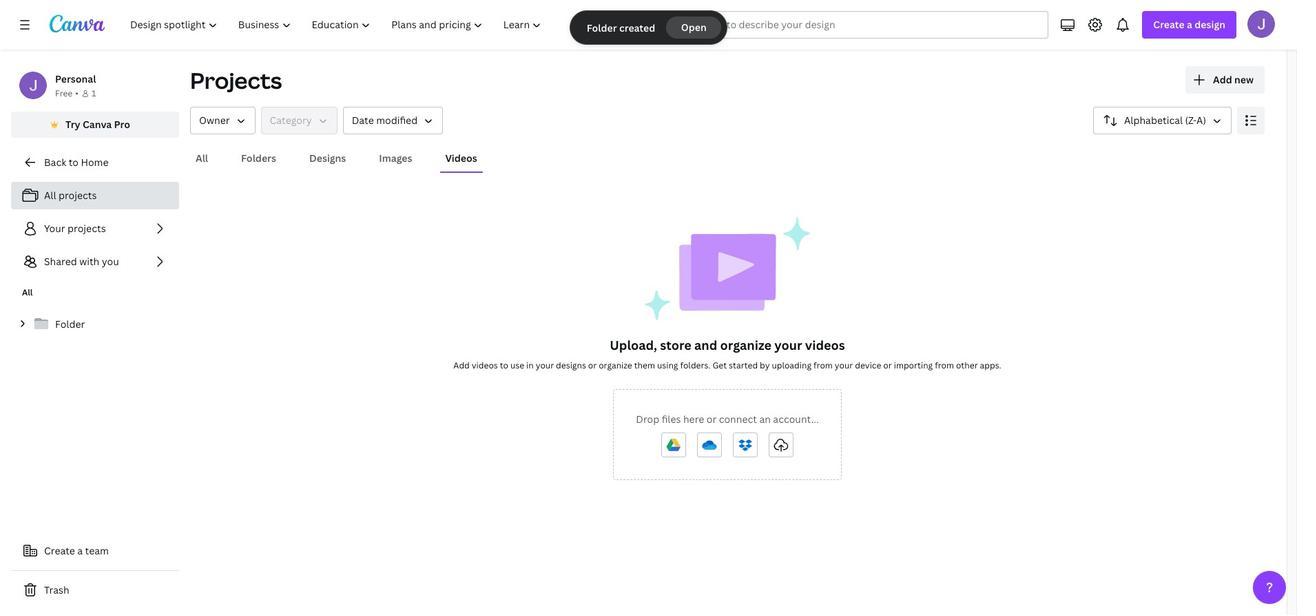 Task type: describe. For each thing, give the bounding box(es) containing it.
1 horizontal spatial videos
[[806, 337, 846, 354]]

connect
[[719, 413, 758, 426]]

Date modified button
[[343, 107, 443, 134]]

designs button
[[304, 145, 352, 172]]

0 horizontal spatial organize
[[599, 360, 633, 372]]

open
[[682, 21, 707, 34]]

a)
[[1197, 114, 1207, 127]]

shared with you
[[44, 255, 119, 268]]

images button
[[374, 145, 418, 172]]

design
[[1195, 18, 1226, 31]]

alphabetical
[[1125, 114, 1184, 127]]

folder for folder
[[55, 318, 85, 331]]

personal
[[55, 72, 96, 85]]

back to home link
[[11, 149, 179, 176]]

open button
[[667, 17, 722, 39]]

2 vertical spatial all
[[22, 287, 33, 298]]

projects
[[190, 65, 282, 95]]

2 horizontal spatial or
[[884, 360, 892, 372]]

apps.
[[981, 360, 1002, 372]]

uploading
[[772, 360, 812, 372]]

started
[[729, 360, 758, 372]]

get
[[713, 360, 727, 372]]

in
[[527, 360, 534, 372]]

designs
[[310, 152, 346, 165]]

trash
[[44, 584, 69, 597]]

files
[[662, 413, 681, 426]]

all for all projects
[[44, 189, 56, 202]]

1 horizontal spatial organize
[[721, 337, 772, 354]]

list containing all projects
[[11, 182, 179, 276]]

date modified
[[352, 114, 418, 127]]

you
[[102, 255, 119, 268]]

new
[[1235, 73, 1255, 86]]

0 horizontal spatial your
[[536, 360, 554, 372]]

a for team
[[77, 545, 83, 558]]

jacob simon image
[[1248, 10, 1276, 38]]

drop files here or connect an account...
[[636, 413, 819, 426]]

add new button
[[1186, 66, 1266, 94]]

1 horizontal spatial your
[[775, 337, 803, 354]]

all button
[[190, 145, 214, 172]]

create a design button
[[1143, 11, 1237, 39]]

store
[[661, 337, 692, 354]]

create a team button
[[11, 538, 179, 565]]

folder link
[[11, 310, 179, 339]]

alphabetical (z-a)
[[1125, 114, 1207, 127]]

try
[[66, 118, 80, 131]]

projects for all projects
[[59, 189, 97, 202]]

pro
[[114, 118, 130, 131]]

create for create a design
[[1154, 18, 1185, 31]]

folder for folder created
[[587, 21, 617, 34]]

importing
[[894, 360, 933, 372]]

1 from from the left
[[814, 360, 833, 372]]

images
[[379, 152, 413, 165]]

folders button
[[236, 145, 282, 172]]

projects for your projects
[[68, 222, 106, 235]]

upload, store and organize your videos add videos to use in your designs or organize them using folders. get started by uploading from your device or importing from other apps.
[[454, 337, 1002, 372]]

shared with you link
[[11, 248, 179, 276]]

try canva pro button
[[11, 112, 179, 138]]

status containing open
[[571, 11, 727, 44]]

Search search field
[[663, 12, 1022, 38]]

your projects link
[[11, 215, 179, 243]]

add new
[[1214, 73, 1255, 86]]

canva
[[83, 118, 112, 131]]

all for the all button on the left top
[[196, 152, 208, 165]]

use
[[511, 360, 525, 372]]

and
[[695, 337, 718, 354]]

add inside dropdown button
[[1214, 73, 1233, 86]]

free
[[55, 88, 73, 99]]



Task type: locate. For each thing, give the bounding box(es) containing it.
0 horizontal spatial to
[[69, 156, 79, 169]]

Category button
[[261, 107, 338, 134]]

projects
[[59, 189, 97, 202], [68, 222, 106, 235]]

0 horizontal spatial add
[[454, 360, 470, 372]]

0 horizontal spatial all
[[22, 287, 33, 298]]

back
[[44, 156, 66, 169]]

1 vertical spatial all
[[44, 189, 56, 202]]

None search field
[[636, 11, 1049, 39]]

list
[[11, 182, 179, 276]]

0 vertical spatial projects
[[59, 189, 97, 202]]

by
[[760, 360, 770, 372]]

videos left use
[[472, 360, 498, 372]]

free •
[[55, 88, 79, 99]]

a left "team"
[[77, 545, 83, 558]]

a left design
[[1188, 18, 1193, 31]]

your
[[44, 222, 65, 235]]

create left "team"
[[44, 545, 75, 558]]

all inside button
[[196, 152, 208, 165]]

your right in
[[536, 360, 554, 372]]

1 horizontal spatial from
[[935, 360, 955, 372]]

0 horizontal spatial from
[[814, 360, 833, 372]]

1 horizontal spatial or
[[707, 413, 717, 426]]

top level navigation element
[[121, 11, 554, 39]]

device
[[856, 360, 882, 372]]

0 horizontal spatial videos
[[472, 360, 498, 372]]

created
[[620, 21, 656, 34]]

your left device
[[835, 360, 854, 372]]

1 horizontal spatial folder
[[587, 21, 617, 34]]

videos
[[446, 152, 477, 165]]

0 horizontal spatial create
[[44, 545, 75, 558]]

a inside button
[[77, 545, 83, 558]]

folder left created
[[587, 21, 617, 34]]

1 vertical spatial projects
[[68, 222, 106, 235]]

try canva pro
[[66, 118, 130, 131]]

here
[[684, 413, 705, 426]]

all projects link
[[11, 182, 179, 210]]

0 vertical spatial create
[[1154, 18, 1185, 31]]

videos up uploading
[[806, 337, 846, 354]]

to inside upload, store and organize your videos add videos to use in your designs or organize them using folders. get started by uploading from your device or importing from other apps.
[[500, 360, 509, 372]]

home
[[81, 156, 109, 169]]

folder
[[587, 21, 617, 34], [55, 318, 85, 331]]

0 vertical spatial add
[[1214, 73, 1233, 86]]

projects inside your projects link
[[68, 222, 106, 235]]

folder created
[[587, 21, 656, 34]]

1 vertical spatial a
[[77, 545, 83, 558]]

2 from from the left
[[935, 360, 955, 372]]

to
[[69, 156, 79, 169], [500, 360, 509, 372]]

1 vertical spatial add
[[454, 360, 470, 372]]

your
[[775, 337, 803, 354], [536, 360, 554, 372], [835, 360, 854, 372]]

from left other
[[935, 360, 955, 372]]

folders.
[[681, 360, 711, 372]]

to left use
[[500, 360, 509, 372]]

team
[[85, 545, 109, 558]]

using
[[658, 360, 679, 372]]

from right uploading
[[814, 360, 833, 372]]

trash link
[[11, 577, 179, 605]]

create
[[1154, 18, 1185, 31], [44, 545, 75, 558]]

0 vertical spatial organize
[[721, 337, 772, 354]]

1 vertical spatial folder
[[55, 318, 85, 331]]

account...
[[774, 413, 819, 426]]

1
[[92, 88, 96, 99]]

1 horizontal spatial add
[[1214, 73, 1233, 86]]

other
[[957, 360, 979, 372]]

upload,
[[610, 337, 658, 354]]

0 horizontal spatial folder
[[55, 318, 85, 331]]

create a design
[[1154, 18, 1226, 31]]

or right here
[[707, 413, 717, 426]]

organize
[[721, 337, 772, 354], [599, 360, 633, 372]]

a for design
[[1188, 18, 1193, 31]]

add
[[1214, 73, 1233, 86], [454, 360, 470, 372]]

folders
[[241, 152, 276, 165]]

videos
[[806, 337, 846, 354], [472, 360, 498, 372]]

them
[[635, 360, 655, 372]]

shared
[[44, 255, 77, 268]]

all projects
[[44, 189, 97, 202]]

projects inside all projects link
[[59, 189, 97, 202]]

1 vertical spatial videos
[[472, 360, 498, 372]]

0 vertical spatial folder
[[587, 21, 617, 34]]

0 vertical spatial to
[[69, 156, 79, 169]]

0 vertical spatial videos
[[806, 337, 846, 354]]

1 horizontal spatial create
[[1154, 18, 1185, 31]]

with
[[79, 255, 99, 268]]

Owner button
[[190, 107, 255, 134]]

2 horizontal spatial your
[[835, 360, 854, 372]]

1 vertical spatial create
[[44, 545, 75, 558]]

or
[[589, 360, 597, 372], [884, 360, 892, 372], [707, 413, 717, 426]]

owner
[[199, 114, 230, 127]]

category
[[270, 114, 312, 127]]

your up uploading
[[775, 337, 803, 354]]

designs
[[556, 360, 587, 372]]

status
[[571, 11, 727, 44]]

create for create a team
[[44, 545, 75, 558]]

back to home
[[44, 156, 109, 169]]

from
[[814, 360, 833, 372], [935, 360, 955, 372]]

folder inside 'link'
[[55, 318, 85, 331]]

1 horizontal spatial all
[[44, 189, 56, 202]]

(z-
[[1186, 114, 1197, 127]]

1 vertical spatial to
[[500, 360, 509, 372]]

0 vertical spatial all
[[196, 152, 208, 165]]

modified
[[376, 114, 418, 127]]

drop
[[636, 413, 660, 426]]

to right back
[[69, 156, 79, 169]]

0 horizontal spatial or
[[589, 360, 597, 372]]

add left new
[[1214, 73, 1233, 86]]

add left use
[[454, 360, 470, 372]]

create inside button
[[44, 545, 75, 558]]

your projects
[[44, 222, 106, 235]]

a inside dropdown button
[[1188, 18, 1193, 31]]

organize up 'started'
[[721, 337, 772, 354]]

create inside dropdown button
[[1154, 18, 1185, 31]]

or right designs
[[589, 360, 597, 372]]

projects down the back to home
[[59, 189, 97, 202]]

Sort by button
[[1094, 107, 1232, 134]]

1 horizontal spatial to
[[500, 360, 509, 372]]

a
[[1188, 18, 1193, 31], [77, 545, 83, 558]]

•
[[75, 88, 79, 99]]

create left design
[[1154, 18, 1185, 31]]

add inside upload, store and organize your videos add videos to use in your designs or organize them using folders. get started by uploading from your device or importing from other apps.
[[454, 360, 470, 372]]

2 horizontal spatial all
[[196, 152, 208, 165]]

folder down 'shared'
[[55, 318, 85, 331]]

1 horizontal spatial a
[[1188, 18, 1193, 31]]

or right device
[[884, 360, 892, 372]]

an
[[760, 413, 771, 426]]

projects right 'your'
[[68, 222, 106, 235]]

videos button
[[440, 145, 483, 172]]

date
[[352, 114, 374, 127]]

0 vertical spatial a
[[1188, 18, 1193, 31]]

1 vertical spatial organize
[[599, 360, 633, 372]]

organize down upload,
[[599, 360, 633, 372]]

0 horizontal spatial a
[[77, 545, 83, 558]]

all
[[196, 152, 208, 165], [44, 189, 56, 202], [22, 287, 33, 298]]

create a team
[[44, 545, 109, 558]]



Task type: vqa. For each thing, say whether or not it's contained in the screenshot.
A)
yes



